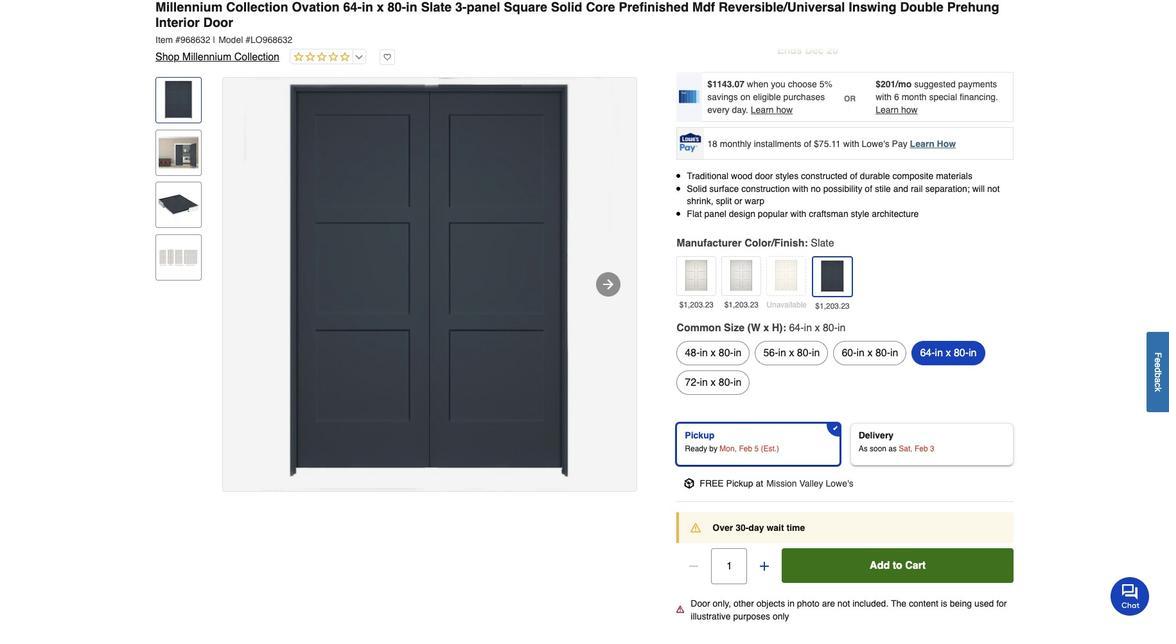 Task type: locate. For each thing, give the bounding box(es) containing it.
1 vertical spatial door
[[691, 599, 711, 609]]

double
[[900, 0, 944, 15]]

panel
[[467, 0, 500, 15], [705, 209, 727, 219]]

pickup inside pickup ready by mon, feb 5 (est.)
[[685, 431, 715, 441]]

1 vertical spatial solid
[[687, 184, 707, 194]]

2 feb from the left
[[915, 445, 928, 454]]

millennium down |
[[182, 51, 232, 63]]

learn how button for $201/mo
[[876, 103, 918, 116]]

manufacturer color/finish : slate
[[677, 238, 835, 250]]

0 horizontal spatial 64-
[[343, 0, 362, 15]]

panel inside millennium collection ovation 64-in x 80-in slate 3-panel square solid core prefinished mdf reversible/universal inswing double prehung interior door item # 968632 | model # lo968632
[[467, 0, 500, 15]]

craftsman
[[809, 209, 849, 219]]

1 how from the left
[[777, 105, 793, 115]]

learn how button down eligible
[[751, 103, 793, 116]]

1 feb from the left
[[739, 445, 753, 454]]

1 vertical spatial not
[[838, 599, 850, 609]]

warp
[[745, 196, 765, 206]]

0 vertical spatial pickup
[[685, 431, 715, 441]]

56-
[[764, 348, 779, 359]]

lo968632
[[251, 35, 293, 45]]

with left 6
[[876, 92, 892, 102]]

panel left square
[[467, 0, 500, 15]]

collection inside millennium collection ovation 64-in x 80-in slate 3-panel square solid core prefinished mdf reversible/universal inswing double prehung interior door item # 968632 | model # lo968632
[[226, 0, 288, 15]]

door inside door only, other objects in photo are not included. the content is being used for illustrative purposes only
[[691, 599, 711, 609]]

0 vertical spatial slate
[[421, 0, 452, 15]]

0 vertical spatial collection
[[226, 0, 288, 15]]

not inside traditional wood door styles constructed of durable composite materials solid surface construction with no possibility of stile and rail separation; will not shrink, split or warp flat panel design popular with craftsman style architecture
[[988, 184, 1000, 194]]

a
[[1154, 378, 1164, 383]]

1 horizontal spatial door
[[691, 599, 711, 609]]

how down eligible
[[777, 105, 793, 115]]

1 horizontal spatial panel
[[705, 209, 727, 219]]

arrow right image
[[601, 277, 616, 292]]

slate
[[421, 0, 452, 15], [811, 238, 835, 250]]

millennium collection  #lo968632 - thumbnail2 image
[[159, 133, 199, 173]]

72-in x 80-in
[[685, 377, 742, 389]]

item number 9 6 8 6 3 2 and model number l o 9 6 8 6 3 2 element
[[156, 33, 1014, 46]]

1 horizontal spatial of
[[850, 171, 858, 181]]

snow storm image
[[725, 260, 759, 293]]

2 horizontal spatial 64-
[[921, 348, 935, 359]]

is
[[941, 599, 948, 609]]

or
[[735, 196, 743, 206]]

64-
[[343, 0, 362, 15], [789, 323, 804, 334], [921, 348, 935, 359]]

door
[[203, 15, 233, 30], [691, 599, 711, 609]]

millennium
[[156, 0, 223, 15], [182, 51, 232, 63]]

solid left "core"
[[551, 0, 583, 15]]

not right the are
[[838, 599, 850, 609]]

learn how button for $1143.07
[[751, 103, 793, 116]]

1 vertical spatial pickup
[[727, 479, 754, 489]]

0 vertical spatial lowe's
[[862, 138, 890, 149]]

$75.11
[[814, 138, 841, 149]]

0 vertical spatial 64-
[[343, 0, 362, 15]]

1 vertical spatial :
[[783, 323, 787, 334]]

$1,203.23 down slate image
[[816, 302, 850, 311]]

of up possibility
[[850, 171, 858, 181]]

64- right 'h)'
[[789, 323, 804, 334]]

ends
[[777, 45, 803, 57]]

chat invite button image
[[1111, 577, 1150, 616]]

1 horizontal spatial lowe's
[[862, 138, 890, 149]]

1 horizontal spatial learn how button
[[876, 103, 918, 116]]

of left $75.11
[[804, 138, 812, 149]]

:
[[805, 238, 808, 250], [783, 323, 787, 334]]

pickup up ready
[[685, 431, 715, 441]]

payments
[[959, 79, 998, 89]]

of
[[804, 138, 812, 149], [850, 171, 858, 181], [865, 184, 873, 194]]

30-
[[736, 523, 749, 534]]

0 horizontal spatial learn how button
[[751, 103, 793, 116]]

1 horizontal spatial 64-
[[789, 323, 804, 334]]

64- right 60-in x 80-in
[[921, 348, 935, 359]]

pickup image
[[685, 479, 695, 489]]

0 vertical spatial solid
[[551, 0, 583, 15]]

option group
[[672, 419, 1019, 471]]

Stepper number input field with increment and decrement buttons number field
[[712, 549, 748, 585]]

0 horizontal spatial pickup
[[685, 431, 715, 441]]

for
[[997, 599, 1007, 609]]

5
[[755, 445, 759, 454]]

1 vertical spatial lowe's
[[826, 479, 854, 489]]

0 horizontal spatial door
[[203, 15, 233, 30]]

collection up the lo968632
[[226, 0, 288, 15]]

savings
[[708, 92, 738, 102]]

feb inside pickup ready by mon, feb 5 (est.)
[[739, 445, 753, 454]]

objects
[[757, 599, 785, 609]]

1 horizontal spatial how
[[902, 105, 918, 115]]

0 horizontal spatial how
[[777, 105, 793, 115]]

1 horizontal spatial slate
[[811, 238, 835, 250]]

lowe's left the pay
[[862, 138, 890, 149]]

2 horizontal spatial of
[[865, 184, 873, 194]]

slate left 3-
[[421, 0, 452, 15]]

80- for 48-in x 80-in
[[719, 348, 734, 359]]

not inside door only, other objects in photo are not included. the content is being used for illustrative purposes only
[[838, 599, 850, 609]]

1 horizontal spatial $1,203.23
[[725, 301, 759, 310]]

0 vertical spatial millennium
[[156, 0, 223, 15]]

not right 'will'
[[988, 184, 1000, 194]]

slate down craftsman
[[811, 238, 835, 250]]

door up |
[[203, 15, 233, 30]]

80- for 56-in x 80-in
[[797, 348, 812, 359]]

feb
[[739, 445, 753, 454], [915, 445, 928, 454]]

1 vertical spatial panel
[[705, 209, 727, 219]]

of down durable
[[865, 184, 873, 194]]

0 horizontal spatial feb
[[739, 445, 753, 454]]

wood
[[731, 171, 753, 181]]

eligible
[[753, 92, 781, 102]]

split
[[716, 196, 732, 206]]

pickup left at
[[727, 479, 754, 489]]

item
[[156, 35, 173, 45]]

48-in x 80-in
[[685, 348, 742, 359]]

learn how button down 6
[[876, 103, 918, 116]]

core
[[586, 0, 615, 15]]

# right model
[[246, 35, 251, 45]]

0 vertical spatial panel
[[467, 0, 500, 15]]

1 horizontal spatial feb
[[915, 445, 928, 454]]

delivery
[[859, 431, 894, 441]]

other
[[734, 599, 754, 609]]

1 # from the left
[[176, 35, 181, 45]]

2 # from the left
[[246, 35, 251, 45]]

0 vertical spatial not
[[988, 184, 1000, 194]]

k
[[1154, 388, 1164, 392]]

millennium collection ovation 64-in x 80-in slate 3-panel square solid core prefinished mdf reversible/universal inswing double prehung interior door item # 968632 | model # lo968632
[[156, 0, 1000, 45]]

separation;
[[926, 184, 970, 194]]

f e e d b a c k
[[1154, 353, 1164, 392]]

panel inside traditional wood door styles constructed of durable composite materials solid surface construction with no possibility of stile and rail separation; will not shrink, split or warp flat panel design popular with craftsman style architecture
[[705, 209, 727, 219]]

collection down the lo968632
[[234, 51, 280, 63]]

purposes
[[734, 612, 771, 622]]

2 how from the left
[[902, 105, 918, 115]]

1 horizontal spatial :
[[805, 238, 808, 250]]

e up b
[[1154, 363, 1164, 368]]

1 horizontal spatial #
[[246, 35, 251, 45]]

0 horizontal spatial of
[[804, 138, 812, 149]]

learn right the pay
[[910, 138, 935, 149]]

learn down eligible
[[751, 105, 774, 115]]

learn down 6
[[876, 105, 899, 115]]

millennium collection  #lo968632 - thumbnail4 image
[[159, 238, 199, 277]]

learn how button
[[751, 103, 793, 116], [876, 103, 918, 116]]

to
[[893, 561, 903, 572]]

1 horizontal spatial pickup
[[727, 479, 754, 489]]

1 vertical spatial collection
[[234, 51, 280, 63]]

$1,203.23 up common
[[680, 301, 714, 310]]

purchases
[[784, 92, 825, 102]]

0 horizontal spatial lowe's
[[826, 479, 854, 489]]

solid up shrink,
[[687, 184, 707, 194]]

design
[[729, 209, 756, 219]]

option group containing pickup
[[672, 419, 1019, 471]]

lowe's right "valley"
[[826, 479, 854, 489]]

financing.
[[960, 92, 999, 102]]

by
[[710, 445, 718, 454]]

or
[[845, 94, 856, 103]]

interior
[[156, 15, 200, 30]]

0 horizontal spatial :
[[783, 323, 787, 334]]

photo
[[797, 599, 820, 609]]

rail
[[911, 184, 923, 194]]

# right item
[[176, 35, 181, 45]]

18 monthly installments of $75.11 with lowe's pay learn how
[[708, 138, 956, 149]]

how down month
[[902, 105, 918, 115]]

64- right ovation
[[343, 0, 362, 15]]

1 learn how button from the left
[[751, 103, 793, 116]]

only,
[[713, 599, 731, 609]]

in inside door only, other objects in photo are not included. the content is being used for illustrative purposes only
[[788, 599, 795, 609]]

solid inside traditional wood door styles constructed of durable composite materials solid surface construction with no possibility of stile and rail separation; will not shrink, split or warp flat panel design popular with craftsman style architecture
[[687, 184, 707, 194]]

door only, other objects in photo are not included. the content is being used for illustrative purposes only
[[691, 599, 1007, 622]]

0 horizontal spatial panel
[[467, 0, 500, 15]]

plus image
[[759, 561, 771, 574]]

2 learn how button from the left
[[876, 103, 918, 116]]

panel down split
[[705, 209, 727, 219]]

installments
[[754, 138, 802, 149]]

0 horizontal spatial solid
[[551, 0, 583, 15]]

traditional
[[687, 171, 729, 181]]

when you choose 5% savings on eligible purchases every day.
[[708, 79, 833, 115]]

0 horizontal spatial $1,203.23
[[680, 301, 714, 310]]

millennium collection  #lo968632 - thumbnail image
[[159, 80, 199, 120]]

e
[[1154, 358, 1164, 363], [1154, 363, 1164, 368]]

(w
[[748, 323, 761, 334]]

learn inside suggested payments with 6 month special financing. learn how
[[876, 105, 899, 115]]

0 horizontal spatial not
[[838, 599, 850, 609]]

feb left 5
[[739, 445, 753, 454]]

d
[[1154, 368, 1164, 373]]

on
[[741, 92, 751, 102]]

feb left 3
[[915, 445, 928, 454]]

2 vertical spatial 64-
[[921, 348, 935, 359]]

how
[[777, 105, 793, 115], [902, 105, 918, 115]]

e up "d"
[[1154, 358, 1164, 363]]

0 vertical spatial of
[[804, 138, 812, 149]]

(est.)
[[761, 445, 780, 454]]

1 vertical spatial 64-
[[789, 323, 804, 334]]

lowe's
[[862, 138, 890, 149], [826, 479, 854, 489]]

$1,203.23
[[680, 301, 714, 310], [725, 301, 759, 310], [816, 302, 850, 311]]

with
[[876, 92, 892, 102], [844, 138, 860, 149], [793, 184, 809, 194], [791, 209, 807, 219]]

0 horizontal spatial slate
[[421, 0, 452, 15]]

1 horizontal spatial not
[[988, 184, 1000, 194]]

millennium up interior
[[156, 0, 223, 15]]

0 vertical spatial door
[[203, 15, 233, 30]]

model
[[219, 35, 243, 45]]

1 horizontal spatial learn
[[876, 105, 899, 115]]

x
[[377, 0, 384, 15], [764, 323, 769, 334], [815, 323, 820, 334], [711, 348, 716, 359], [789, 348, 795, 359], [868, 348, 873, 359], [946, 348, 951, 359], [711, 377, 716, 389]]

$1,203.23 up size
[[725, 301, 759, 310]]

door up 'illustrative'
[[691, 599, 711, 609]]

being
[[950, 599, 972, 609]]

1 horizontal spatial solid
[[687, 184, 707, 194]]

80- for 64-in x 80-in
[[954, 348, 969, 359]]

with inside suggested payments with 6 month special financing. learn how
[[876, 92, 892, 102]]

2 horizontal spatial $1,203.23
[[816, 302, 850, 311]]

0 horizontal spatial #
[[176, 35, 181, 45]]



Task type: describe. For each thing, give the bounding box(es) containing it.
80- inside millennium collection ovation 64-in x 80-in slate 3-panel square solid core prefinished mdf reversible/universal inswing double prehung interior door item # 968632 | model # lo968632
[[388, 0, 406, 15]]

slate image
[[816, 261, 850, 294]]

no
[[811, 184, 821, 194]]

f e e d b a c k button
[[1147, 333, 1170, 413]]

solid inside millennium collection ovation 64-in x 80-in slate 3-panel square solid core prefinished mdf reversible/universal inswing double prehung interior door item # 968632 | model # lo968632
[[551, 0, 583, 15]]

18
[[708, 138, 718, 149]]

millennium collection  #lo968632 - thumbnail3 image
[[159, 185, 199, 225]]

mission
[[767, 479, 797, 489]]

80- for 60-in x 80-in
[[876, 348, 891, 359]]

millennium collection  #lo968632 image
[[223, 78, 637, 492]]

how inside button
[[777, 105, 793, 115]]

styles
[[776, 171, 799, 181]]

soon
[[870, 445, 887, 454]]

you
[[771, 79, 786, 89]]

60-
[[842, 348, 857, 359]]

as
[[889, 445, 897, 454]]

delivery as soon as sat, feb 3
[[859, 431, 935, 454]]

style
[[851, 209, 870, 219]]

save
[[777, 31, 801, 42]]

$1,203.23 for slate image
[[816, 302, 850, 311]]

2 e from the top
[[1154, 363, 1164, 368]]

with left no
[[793, 184, 809, 194]]

mon,
[[720, 445, 737, 454]]

lowes pay logo image
[[678, 133, 704, 152]]

0 horizontal spatial learn
[[751, 105, 774, 115]]

common
[[677, 323, 721, 334]]

b
[[1154, 373, 1164, 378]]

$1,203.23 for snow storm image
[[725, 301, 759, 310]]

feb inside delivery as soon as sat, feb 3
[[915, 445, 928, 454]]

mdf
[[693, 0, 715, 15]]

reversible/universal
[[719, 0, 845, 15]]

how
[[937, 138, 956, 149]]

0 vertical spatial :
[[805, 238, 808, 250]]

month
[[902, 92, 927, 102]]

flat
[[687, 209, 702, 219]]

learn how link
[[910, 138, 956, 149]]

add to cart
[[870, 561, 926, 572]]

$1143.07
[[708, 79, 745, 89]]

door inside millennium collection ovation 64-in x 80-in slate 3-panel square solid core prefinished mdf reversible/universal inswing double prehung interior door item # 968632 | model # lo968632
[[203, 15, 233, 30]]

included.
[[853, 599, 889, 609]]

prehung
[[948, 0, 1000, 15]]

used
[[975, 599, 994, 609]]

ovation
[[292, 0, 340, 15]]

3
[[931, 445, 935, 454]]

minus image
[[688, 561, 701, 574]]

over
[[713, 523, 733, 534]]

f
[[1154, 353, 1164, 358]]

color/finish
[[745, 238, 805, 250]]

construction
[[742, 184, 790, 194]]

save ends dec 20
[[777, 31, 839, 57]]

warning image
[[677, 606, 685, 614]]

only
[[773, 612, 790, 622]]

as
[[859, 445, 868, 454]]

48-
[[685, 348, 700, 359]]

2 vertical spatial of
[[865, 184, 873, 194]]

|
[[213, 35, 215, 45]]

when
[[747, 79, 769, 89]]

968632
[[181, 35, 211, 45]]

special
[[930, 92, 958, 102]]

size
[[724, 323, 745, 334]]

5%
[[820, 79, 833, 89]]

cart
[[906, 561, 926, 572]]

durable
[[860, 171, 890, 181]]

inswing
[[849, 0, 897, 15]]

shop
[[156, 51, 180, 63]]

80- for 72-in x 80-in
[[719, 377, 734, 389]]

every
[[708, 105, 730, 115]]

with right popular
[[791, 209, 807, 219]]

warning image
[[691, 523, 701, 534]]

white image
[[680, 260, 714, 293]]

suggested payments with 6 month special financing. learn how
[[876, 79, 999, 115]]

slate inside millennium collection ovation 64-in x 80-in slate 3-panel square solid core prefinished mdf reversible/universal inswing double prehung interior door item # 968632 | model # lo968632
[[421, 0, 452, 15]]

composite
[[893, 171, 934, 181]]

$1,203.23 for 'white' image
[[680, 301, 714, 310]]

will
[[973, 184, 985, 194]]

1 vertical spatial slate
[[811, 238, 835, 250]]

dec
[[805, 45, 824, 57]]

popular
[[758, 209, 788, 219]]

with right $75.11
[[844, 138, 860, 149]]

how inside suggested payments with 6 month special financing. learn how
[[902, 105, 918, 115]]

sat,
[[899, 445, 913, 454]]

possibility
[[824, 184, 863, 194]]

zero stars image
[[290, 51, 350, 64]]

stile
[[875, 184, 891, 194]]

wait
[[767, 523, 784, 534]]

free pickup at mission valley lowe's
[[700, 479, 854, 489]]

choose
[[788, 79, 817, 89]]

x inside millennium collection ovation 64-in x 80-in slate 3-panel square solid core prefinished mdf reversible/universal inswing double prehung interior door item # 968632 | model # lo968632
[[377, 0, 384, 15]]

common size (w x h) : 64-in x 80-in
[[677, 323, 846, 334]]

64- inside millennium collection ovation 64-in x 80-in slate 3-panel square solid core prefinished mdf reversible/universal inswing double prehung interior door item # 968632 | model # lo968632
[[343, 0, 362, 15]]

learn how
[[751, 105, 793, 115]]

door
[[755, 171, 773, 181]]

day.
[[732, 105, 749, 115]]

content
[[909, 599, 939, 609]]

pickup ready by mon, feb 5 (est.)
[[685, 431, 780, 454]]

2 horizontal spatial learn
[[910, 138, 935, 149]]

heart outline image
[[380, 49, 395, 65]]

cream n sugar image
[[770, 260, 804, 293]]

60-in x 80-in
[[842, 348, 899, 359]]

and
[[894, 184, 909, 194]]

day
[[749, 523, 764, 534]]

6
[[895, 92, 900, 102]]

surface
[[710, 184, 739, 194]]

64-in x 80-in
[[921, 348, 977, 359]]

shop millennium collection
[[156, 51, 280, 63]]

1 e from the top
[[1154, 358, 1164, 363]]

c
[[1154, 383, 1164, 388]]

1 vertical spatial millennium
[[182, 51, 232, 63]]

valley
[[800, 479, 824, 489]]

unavailable
[[767, 301, 807, 310]]

millennium inside millennium collection ovation 64-in x 80-in slate 3-panel square solid core prefinished mdf reversible/universal inswing double prehung interior door item # 968632 | model # lo968632
[[156, 0, 223, 15]]

time
[[787, 523, 805, 534]]

constructed
[[801, 171, 848, 181]]

architecture
[[872, 209, 919, 219]]

ready
[[685, 445, 708, 454]]

materials
[[936, 171, 973, 181]]

the
[[891, 599, 907, 609]]

1 vertical spatial of
[[850, 171, 858, 181]]

add to cart button
[[782, 549, 1014, 584]]



Task type: vqa. For each thing, say whether or not it's contained in the screenshot.
60-
yes



